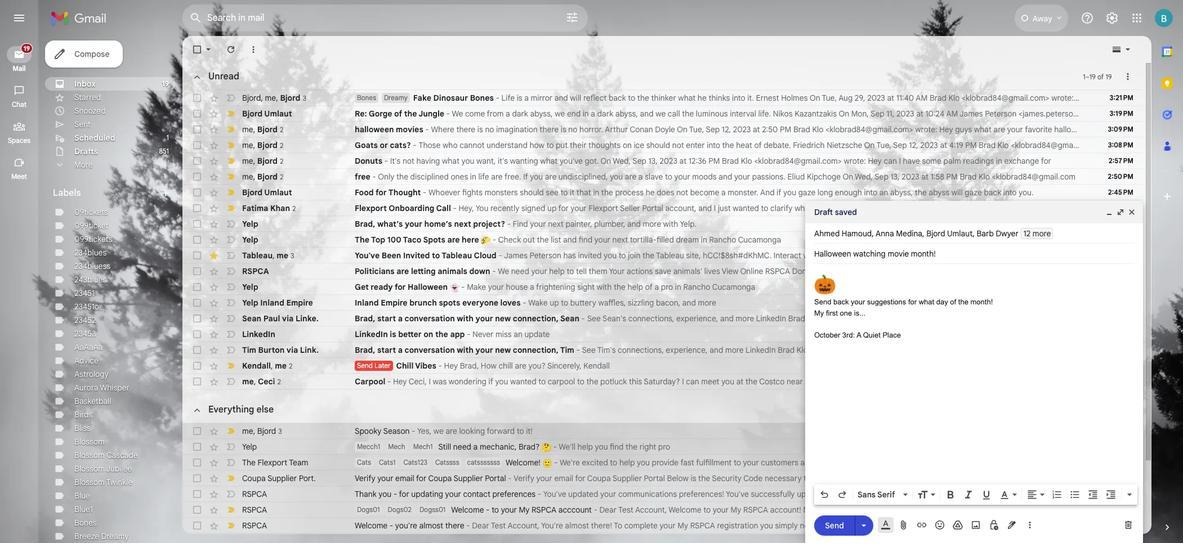 Task type: describe. For each thing, give the bounding box(es) containing it.
wrote: down nietzsche at the right top of page
[[844, 156, 866, 166]]

to right slave
[[665, 172, 672, 182]]

birds link
[[74, 410, 92, 420]]

of up business
[[1142, 458, 1150, 468]]

1 data from the left
[[820, 251, 836, 261]]

me for spooky
[[242, 426, 253, 436]]

1 horizontal spatial verify
[[514, 474, 534, 484]]

bjord , me , bjord 3
[[242, 93, 306, 103]]

you up excited
[[595, 442, 608, 452]]

we left the end
[[555, 109, 565, 119]]

1 vertical spatial account,
[[508, 521, 539, 531]]

Subject field
[[814, 248, 1134, 260]]

with up donate
[[803, 251, 818, 261]]

24 row from the top
[[182, 487, 1183, 502]]

pm right 1:58
[[946, 172, 958, 182]]

0 horizontal spatial wanted
[[510, 377, 536, 387]]

my down preferences!
[[678, 521, 688, 531]]

and right moods
[[719, 172, 732, 182]]

i left "was"
[[429, 377, 431, 387]]

1 vertical spatial our
[[1126, 489, 1138, 500]]

1 horizontal spatial bones
[[357, 93, 376, 102]]

2 sean from the left
[[560, 314, 579, 324]]

1 horizontal spatial account,
[[635, 505, 667, 515]]

bold ‪(⌘b)‬ image
[[945, 489, 956, 501]]

7 ͏͏ from the left
[[882, 235, 884, 245]]

1 paul from the left
[[263, 314, 280, 324]]

2 horizontal spatial bones
[[470, 93, 494, 103]]

the left "process"
[[601, 188, 613, 198]]

0 horizontal spatial an
[[514, 329, 523, 340]]

klo down kazantzakis
[[812, 124, 824, 135]]

help left 'boost'
[[816, 458, 832, 468]]

online
[[740, 266, 763, 277]]

blossom cascade
[[74, 451, 138, 461]]

1 vertical spatial will
[[952, 188, 963, 198]]

wrote: down sat,
[[1144, 109, 1167, 119]]

up for for
[[547, 203, 557, 213]]

099tickets link
[[74, 234, 112, 244]]

for!
[[978, 458, 991, 468]]

you down customize
[[954, 266, 967, 277]]

1 vertical spatial wed,
[[855, 172, 873, 182]]

0 vertical spatial an
[[880, 188, 888, 198]]

0 vertical spatial james
[[960, 109, 983, 119]]

3 25 from the top
[[1126, 521, 1134, 530]]

not left enter
[[672, 140, 684, 150]]

close image
[[1127, 208, 1136, 217]]

2023 down interval
[[733, 124, 751, 135]]

3 row from the top
[[182, 122, 1143, 137]]

0 horizontal spatial does
[[657, 188, 674, 198]]

costco
[[759, 377, 785, 387]]

waffles,
[[598, 298, 626, 308]]

that right the sales
[[899, 458, 913, 468]]

life
[[478, 172, 489, 182]]

insert link ‪(⌘k)‬ image
[[916, 520, 928, 531]]

can left have
[[884, 156, 897, 166]]

are down inform
[[858, 266, 870, 277]]

and
[[760, 188, 775, 198]]

more options image
[[1027, 520, 1033, 531]]

chat heading
[[0, 100, 38, 109]]

15
[[1160, 266, 1168, 277]]

looking inside everything else tab panel
[[459, 426, 485, 436]]

se
[[1177, 489, 1183, 500]]

0 horizontal spatial 13,
[[649, 156, 658, 166]]

2 inside 'fatima khan 2'
[[292, 204, 296, 213]]

to down you?
[[538, 377, 546, 387]]

9 row from the top
[[182, 216, 1143, 232]]

1 vertical spatial did
[[977, 489, 988, 500]]

19 row from the top
[[182, 374, 1143, 390]]

insert signature image
[[1006, 520, 1018, 531]]

1 down from the left
[[469, 266, 490, 277]]

0 horizontal spatial tue,
[[689, 124, 704, 135]]

the left app
[[435, 329, 448, 340]]

1 horizontal spatial he
[[698, 93, 707, 103]]

account,
[[665, 203, 696, 213]]

2 for goats or cats?
[[280, 141, 283, 150]]

1 vertical spatial dear
[[472, 521, 489, 531]]

minimize image
[[1105, 208, 1114, 217]]

meet heading
[[0, 172, 38, 181]]

2023 up slave
[[660, 156, 677, 166]]

gmail image
[[51, 7, 112, 29]]

in left life
[[470, 172, 476, 182]]

1 sep 25 from the top
[[1113, 490, 1134, 498]]

6 ͏͏ from the left
[[862, 235, 864, 245]]

3 inside bjord , me , bjord 3
[[303, 94, 306, 102]]

1 for 1 – 19 of 19
[[1083, 72, 1086, 81]]

2 inside kendall , me 2
[[289, 362, 292, 370]]

and right "list"
[[563, 235, 577, 245]]

19 link
[[7, 43, 33, 63]]

to left it!
[[517, 426, 524, 436]]

spaces heading
[[0, 136, 38, 145]]

1 were from the left
[[829, 203, 847, 213]]

the left abyss
[[915, 188, 927, 198]]

my inside send back your suggestions for what day of the month! my first one is...
[[814, 309, 824, 317]]

1 updated from the left
[[568, 489, 598, 500]]

pm right 4:19
[[965, 140, 977, 150]]

wrote: down 10:24
[[915, 124, 937, 135]]

0 vertical spatial our
[[1087, 458, 1099, 468]]

0 vertical spatial it
[[570, 188, 575, 198]]

luminous
[[696, 109, 728, 119]]

pm right 2:50
[[780, 124, 791, 135]]

you up preferences.
[[913, 474, 926, 484]]

of up thanks
[[1098, 72, 1104, 81]]

change,
[[1040, 489, 1069, 500]]

brad, up wondering
[[460, 361, 479, 371]]

5 tim from the left
[[1090, 345, 1103, 355]]

passions.
[[752, 172, 786, 182]]

0 horizontal spatial bones
[[74, 518, 97, 528]]

connections, for tim's
[[618, 345, 664, 355]]

can inside everything else tab panel
[[1037, 474, 1050, 484]]

2 coupa from the left
[[428, 474, 452, 484]]

2 25 from the top
[[1126, 506, 1134, 514]]

hey left have
[[868, 156, 882, 166]]

the right join in the top right of the page
[[643, 251, 654, 261]]

draft saved
[[814, 207, 857, 217]]

yelp inside everything else tab panel
[[242, 442, 257, 452]]

pop out image
[[1116, 208, 1125, 217]]

1 horizontal spatial 13,
[[891, 172, 900, 182]]

connections, for sean's
[[628, 314, 674, 324]]

you left work
[[915, 458, 928, 468]]

1 vertical spatial if
[[906, 474, 911, 484]]

find
[[513, 219, 528, 229]]

row containing bjord
[[182, 90, 1183, 106]]

sep down sep 28
[[1113, 490, 1125, 498]]

1 horizontal spatial next
[[548, 219, 564, 229]]

top
[[371, 235, 385, 245]]

and down "view" on the right of the page
[[720, 314, 734, 324]]

1 vertical spatial peterson
[[530, 251, 561, 261]]

yelp for the top 100 taco spots are here
[[242, 235, 258, 245]]

send for send back your suggestions for what day of the month! my first one is...
[[814, 298, 831, 306]]

of right heat
[[754, 140, 762, 150]]

0 horizontal spatial tableau
[[242, 250, 273, 260]]

a inside text box
[[857, 331, 861, 339]]

tortilla-
[[630, 235, 657, 245]]

1 horizontal spatial flexport
[[355, 203, 387, 213]]

1 vertical spatial dreamy
[[101, 532, 129, 542]]

12 row from the top
[[182, 264, 1183, 279]]

what right guys
[[974, 124, 992, 135]]

you've inside unread tab panel
[[355, 251, 380, 261]]

1 vertical spatial make
[[1004, 489, 1023, 500]]

2 horizontal spatial flexport
[[589, 203, 618, 213]]

0 horizontal spatial abyss,
[[530, 109, 553, 119]]

Search in mail text field
[[207, 12, 534, 24]]

toggle split pane mode image
[[1111, 44, 1122, 55]]

1 horizontal spatial wanted
[[733, 203, 759, 213]]

movies?
[[1092, 124, 1122, 135]]

<klobrad84@gmail.com> up favorite
[[962, 93, 1050, 103]]

umlaut for re: gorge of the jungle - we come from a dark abyss, we end in a dark abyss, and we call the luminous interval life. nikos kazantzakis on mon, sep 11, 2023 at 10:24 am james peterson <james.peterson1902@gmail.com> wrote:
[[264, 109, 292, 119]]

arthur
[[605, 124, 628, 135]]

are up "process"
[[625, 172, 637, 182]]

2 for free
[[280, 173, 283, 181]]

2 ͏͏ from the left
[[801, 235, 803, 245]]

unread tab panel
[[182, 63, 1183, 390]]

to right excited
[[610, 458, 617, 468]]

you right service at the top of the page
[[990, 203, 1003, 213]]

4 ͏͏ from the left
[[832, 235, 834, 245]]

1 horizontal spatial abyss,
[[615, 109, 638, 119]]

account!
[[770, 505, 801, 515]]

sizzling
[[628, 298, 654, 308]]

more for wake up to buttery waffles, sizzling bacon, and more ͏ ͏ ͏ ͏ ͏ ͏ ͏ ͏ ͏ ͏ ͏ ͏ ͏ ͏ ͏ ͏ ͏ ͏ ͏ ͏ ͏ ͏ ͏ ͏ ͏ ͏ ͏ ͏ ͏ ͏ ͏ ͏ ͏ ͏ ͏ ͏ ͏ ͏ ͏ ͏ ͏ ͏ ͏ ͏ ͏ ͏ ͏ ͏ ͏ ͏ ͏ ͏ ͏ ͏ ͏ ͏ ͏ ͏ ͏ ͏ ͏ ͏ ͏ ͏ ͏ ͏ ͏ ͏ ͏ ͏ ͏ ͏ ͏ ͏
[[698, 298, 716, 308]]

thanks
[[1075, 93, 1101, 103]]

1 horizontal spatial it
[[1179, 266, 1183, 277]]

1 horizontal spatial dear
[[600, 505, 617, 515]]

back inside send back your suggestions for what day of the month! my first one is...
[[833, 298, 849, 306]]

decisions.
[[891, 251, 926, 261]]

3 tim from the left
[[810, 345, 822, 355]]

i down become
[[714, 203, 716, 213]]

enough
[[835, 188, 862, 198]]

2 vertical spatial tue,
[[876, 140, 891, 150]]

1 horizontal spatial you've
[[543, 489, 566, 500]]

community
[[1101, 458, 1140, 468]]

1 horizontal spatial –
[[1086, 72, 1090, 81]]

3rd:
[[842, 331, 855, 339]]

me , ceci 2
[[242, 376, 281, 387]]

breeze dreamy
[[74, 532, 129, 542]]

0 vertical spatial peterson
[[985, 109, 1017, 119]]

looking inside unread tab panel
[[849, 203, 874, 213]]

2 horizontal spatial abyss,
[[890, 188, 913, 198]]

supporter
[[1140, 489, 1175, 500]]

me , bjord 2 for halloween
[[242, 124, 283, 134]]

bjord umlaut for re: gorge of the jungle
[[242, 109, 292, 119]]

send button
[[814, 516, 855, 536]]

signed inside unread tab panel
[[521, 203, 545, 213]]

2 tim from the left
[[560, 345, 574, 355]]

my up 'registration'
[[731, 505, 741, 515]]

connection, for tim
[[513, 345, 559, 355]]

conversation for brad, start a conversation with your new connection, sean - see sean's connections, experience, and more linkedin brad klo sean paul has accepted your invitation. let's start a conversation. sean paul sean paul consultant at a
[[405, 314, 455, 324]]

serif
[[877, 490, 895, 500]]

is down come
[[477, 124, 483, 135]]

long
[[818, 188, 833, 198]]

me , bjord 2 for free
[[242, 171, 283, 182]]

0 horizontal spatial there!
[[591, 521, 612, 531]]

up for to
[[550, 298, 559, 308]]

tim's
[[597, 345, 616, 355]]

experience, for tim's
[[666, 345, 708, 355]]

we left call
[[656, 109, 666, 119]]

welcome - to your my rspca acccount - dear test account, welcome to your my rspca account! now that you're all signed up, take a look below to discover all the benefits of your my rspca account. not
[[451, 505, 1183, 515]]

whoever
[[428, 188, 460, 198]]

to right carpool
[[577, 377, 584, 387]]

wrote: down movies?
[[1101, 140, 1123, 150]]

1 vertical spatial james
[[504, 251, 528, 261]]

1 halloween from the left
[[355, 124, 394, 135]]

please
[[1071, 489, 1094, 500]]

indent more ‪(⌘])‬ image
[[1105, 489, 1117, 501]]

business
[[1141, 474, 1172, 484]]

on up the enough
[[843, 172, 853, 182]]

brad, for brad, what's your home's next project? - find your next painter, plumber, and more with yelp. ͏ ͏ ͏ ͏ ͏ ͏ ͏ ͏ ͏ ͏ ͏ ͏ ͏ ͏ ͏ ͏ ͏ ͏ ͏ ͏ ͏ ͏ ͏ ͏ ͏ ͏ ͏ ͏ ͏ ͏ ͏ ͏ ͏ ͏ ͏ ͏ ͏ ͏ ͏ ͏ ͏ ͏ ͏ ͏ ͏ ͏ ͏ ͏ ͏ ͏ ͏ ͏ ͏ ͏ ͏ ͏ ͏ ͏ ͏ ͏ ͏ ͏ ͏ ͏ ͏ ͏ ͏ ͏ ͏ ͏ ͏ ͏ ͏ ͏
[[355, 219, 375, 229]]

- we'll help you find the right pro ͏ ͏ ͏ ͏ ͏ ͏ ͏ ͏ ͏ ͏ ͏ ͏ ͏ ͏ ͏ ͏ ͏ ͏ ͏ ͏ ͏ ͏ ͏ ͏ ͏ ͏ ͏ ͏ ͏ ͏ ͏ ͏ ͏ ͏ ͏ ͏ ͏ ͏ ͏ ͏ ͏ ͏ ͏ ͏ ͏ ͏ ͏ ͏ ͏ ͏ ͏ ͏ ͏ ͏ ͏ ͏ ͏ ͏ ͏ ͏ ͏ ͏ ͏ ͏ ͏ ͏ ͏ ͏ ͏ ͏ ͏ ͏ ͏ ͏ ͏ ͏ ͏ ͏ ͏ ͏ ͏ ͏
[[551, 442, 836, 452]]

4 sean from the left
[[1057, 314, 1075, 324]]

<james.peterson1902@gmail.com>
[[1019, 109, 1142, 119]]

234blues link
[[74, 248, 107, 258]]

kipchoge
[[807, 172, 841, 182]]

3:08 pm
[[1108, 141, 1134, 149]]

brad up 10:24
[[930, 93, 947, 103]]

team
[[289, 458, 308, 468]]

2 supplier from the left
[[454, 474, 483, 484]]

0 horizontal spatial next
[[454, 219, 471, 229]]

numbered list ‪(⌘⇧7)‬ image
[[1051, 489, 1063, 501]]

and right mirror
[[555, 93, 568, 103]]

this inside unread tab panel
[[629, 377, 642, 387]]

go
[[892, 377, 901, 387]]

invited
[[578, 251, 602, 261]]

2 row from the top
[[182, 106, 1167, 122]]

0 vertical spatial am
[[916, 93, 928, 103]]

19 left unread button
[[162, 79, 169, 88]]

me for halloween
[[242, 124, 253, 134]]

are right life
[[491, 172, 503, 182]]

put
[[556, 140, 568, 150]]

1 email from the left
[[395, 474, 414, 484]]

government
[[1067, 266, 1111, 277]]

the for the top 100 taco spots are here
[[355, 235, 369, 245]]

0 vertical spatial did
[[928, 474, 939, 484]]

0 horizontal spatial –
[[947, 266, 952, 277]]

draft
[[814, 207, 833, 217]]

1 vertical spatial on
[[424, 329, 433, 340]]

2 horizontal spatial tableau
[[656, 251, 684, 261]]

1 contact from the left
[[463, 489, 490, 500]]

end
[[567, 109, 581, 119]]

cell for brad, start a conversation with your new connection, tim - see tim's connections, experience, and more linkedin brad klo tim burton has accepted your invitation. let's start a conversation. tim burton tim burton senior softwar
[[1102, 345, 1143, 356]]

yelp for get ready for halloween
[[242, 282, 258, 292]]

on up kazantzakis
[[810, 93, 820, 103]]

0 vertical spatial test
[[618, 505, 633, 515]]

on right the doyle
[[677, 124, 688, 135]]

portal inside unread tab panel
[[642, 203, 663, 213]]

sep down luminous
[[706, 124, 720, 135]]

09tickets
[[74, 207, 108, 217]]

bjord umlaut for food for thought
[[242, 188, 292, 198]]

7 cell from the top
[[1102, 360, 1143, 372]]

advanced search options image
[[561, 6, 583, 29]]

their
[[570, 140, 587, 150]]

0 vertical spatial on
[[623, 140, 632, 150]]

can left "meet"
[[686, 377, 699, 387]]

1 for 1
[[166, 133, 169, 142]]

and right house,
[[849, 377, 862, 387]]

on right nietzsche at the right top of page
[[864, 140, 875, 150]]

recently
[[490, 203, 519, 213]]

sales
[[879, 458, 897, 468]]

1 horizontal spatial if
[[777, 188, 781, 198]]

2 were from the left
[[1084, 203, 1101, 213]]

wondering
[[449, 377, 486, 387]]

1 horizontal spatial 12,
[[909, 140, 918, 150]]

see
[[546, 188, 559, 198]]

25 row from the top
[[182, 502, 1183, 518]]

2 sep 25 from the top
[[1113, 506, 1134, 514]]

2 horizontal spatial next
[[612, 235, 628, 245]]

brad, start a conversation with your new connection, sean - see sean's connections, experience, and more linkedin brad klo sean paul has accepted your invitation. let's start a conversation. sean paul sean paul consultant at a
[[355, 314, 1183, 324]]

2 vertical spatial 1
[[1131, 220, 1134, 228]]

3 burton from the left
[[1065, 345, 1089, 355]]

2 gaze from the left
[[965, 188, 982, 198]]

call
[[668, 109, 680, 119]]

1 vertical spatial or
[[1074, 203, 1082, 213]]

2 burton from the left
[[824, 345, 849, 355]]

in right dream
[[701, 235, 707, 245]]

5 ͏͏ from the left
[[852, 235, 854, 245]]

👻 image
[[450, 283, 459, 293]]

3 supplier from the left
[[613, 474, 642, 484]]

hey up "was"
[[444, 361, 458, 371]]

labels heading
[[53, 188, 160, 199]]

the left thinker
[[637, 93, 649, 103]]

settings image
[[1105, 11, 1119, 25]]

process
[[615, 188, 644, 198]]

klo left 'first'
[[807, 314, 818, 324]]

me , bjord 2 for goats
[[242, 140, 283, 150]]

1 vertical spatial does
[[963, 377, 980, 387]]

what down how
[[540, 156, 558, 166]]

seller
[[620, 203, 640, 213]]

2 vertical spatial if
[[955, 489, 960, 500]]

2 contact from the left
[[1096, 489, 1124, 500]]

everything else tab panel
[[182, 390, 1183, 543]]

to up security
[[734, 458, 741, 468]]

27 row from the top
[[182, 534, 1143, 543]]

2 almost from the left
[[565, 521, 589, 531]]

1 communications from the left
[[618, 489, 677, 500]]

aurora whisper
[[74, 383, 129, 393]]

2 down from the left
[[925, 266, 945, 277]]

more inside draft saved dialog
[[1033, 229, 1051, 239]]

into up the for.
[[864, 188, 878, 198]]

26 row from the top
[[182, 518, 1170, 534]]

kazantzakis
[[795, 109, 837, 119]]

4 row from the top
[[182, 137, 1143, 153]]

1 tim from the left
[[242, 345, 256, 355]]

1 coupa from the left
[[242, 474, 266, 484]]

and inside everything else tab panel
[[801, 458, 814, 468]]

ignore
[[1052, 474, 1075, 484]]

hello
[[1000, 458, 1018, 468]]

mech
[[388, 443, 405, 451]]

1 animals from the left
[[438, 266, 467, 277]]

need right still
[[453, 442, 471, 452]]

senior
[[1131, 345, 1154, 355]]

not up account,
[[676, 188, 688, 198]]

0 vertical spatial how
[[481, 361, 497, 371]]

2 data from the left
[[968, 251, 984, 261]]

thousand
[[1152, 458, 1183, 468]]

1 horizontal spatial tableau
[[442, 251, 472, 261]]

verify for necessary
[[813, 474, 833, 484]]

0 horizontal spatial test
[[491, 521, 506, 531]]

one
[[840, 309, 852, 317]]

1 horizontal spatial am
[[946, 109, 958, 119]]

has down questions.
[[1113, 266, 1125, 277]]

sep left 28
[[1113, 474, 1125, 483]]

dreamy inside unread tab panel
[[384, 93, 408, 102]]

and down become
[[698, 203, 712, 213]]

have
[[903, 156, 920, 166]]

astrology link
[[74, 369, 109, 380]]

carpool - hey ceci, i was wondering if you wanted to carpool to the potluck this saturday? i can meet you at the costco near your house, and we can go from there. how does that sound? - brad
[[355, 377, 1050, 387]]

blossom for blossom link
[[74, 437, 105, 447]]

insert emoji ‪(⌘⇧2)‬ image
[[934, 520, 946, 531]]

hey,
[[459, 203, 474, 213]]

🙂 image
[[543, 459, 552, 468]]

1 vertical spatial if
[[489, 377, 493, 387]]

discard draft ‪(⌘⇧d)‬ image
[[1123, 520, 1134, 531]]

row containing the flexport team
[[182, 455, 1183, 471]]

🌮 image
[[481, 236, 491, 245]]

sep up have
[[893, 140, 907, 150]]

sean paul via linke.
[[242, 314, 319, 324]]

0 horizontal spatial make
[[955, 474, 974, 484]]

2 inland from the left
[[355, 298, 379, 308]]

are up get ready for halloween
[[397, 266, 409, 277]]

at left 10:24
[[916, 109, 923, 119]]

0 vertical spatial 12,
[[722, 124, 731, 135]]

dogss01
[[420, 506, 446, 514]]

we for we come from a dark abyss, we end in a dark abyss, and we call the luminous interval life. nikos kazantzakis on mon, sep 11, 2023 at 10:24 am james peterson <james.peterson1902@gmail.com> wrote:
[[452, 109, 463, 119]]

we're
[[560, 458, 580, 468]]

in right the end
[[583, 109, 589, 119]]

house
[[506, 282, 528, 292]]

portal down catsssssss
[[485, 474, 506, 484]]

code:
[[1008, 521, 1028, 531]]

2 horizontal spatial you've
[[726, 489, 749, 500]]

2 horizontal spatial back
[[984, 188, 1001, 198]]

1 horizontal spatial kendall
[[584, 361, 610, 371]]

loves
[[500, 298, 521, 308]]

of right gorge
[[394, 109, 402, 119]]

1 vertical spatial the
[[1039, 266, 1053, 277]]

11,
[[887, 109, 895, 119]]

brad, for brad, start a conversation with your new connection, tim - see tim's connections, experience, and more linkedin brad klo tim burton has accepted your invitation. let's start a conversation. tim burton tim burton senior softwar
[[355, 345, 375, 355]]

whisper
[[100, 383, 129, 393]]

experience, for sean's
[[676, 314, 718, 324]]

drafts
[[74, 146, 98, 157]]

filled
[[657, 235, 674, 245]]

me for free
[[242, 171, 253, 182]]

0 vertical spatial should
[[646, 140, 670, 150]]

1 vertical spatial cucamonga
[[712, 282, 755, 292]]

inland empire brunch spots everyone loves - wake up to buttery waffles, sizzling bacon, and more ͏ ͏ ͏ ͏ ͏ ͏ ͏ ͏ ͏ ͏ ͏ ͏ ͏ ͏ ͏ ͏ ͏ ͏ ͏ ͏ ͏ ͏ ͏ ͏ ͏ ͏ ͏ ͏ ͏ ͏ ͏ ͏ ͏ ͏ ͏ ͏ ͏ ͏ ͏ ͏ ͏ ͏ ͏ ͏ ͏ ͏ ͏ ͏ ͏ ͏ ͏ ͏ ͏ ͏ ͏ ͏ ͏ ͏ ͏ ͏ ͏ ͏ ͏ ͏ ͏ ͏ ͏ ͏ ͏ ͏ ͏ ͏ ͏ ͏
[[355, 298, 866, 308]]

let's for sean
[[963, 314, 980, 324]]

0 horizontal spatial kendall
[[242, 361, 271, 371]]

main menu image
[[12, 11, 26, 25]]

3 sean from the left
[[820, 314, 838, 324]]

1 vertical spatial rancho
[[683, 282, 710, 292]]

find inside everything else tab panel
[[610, 442, 624, 452]]

fast
[[681, 458, 694, 468]]

4 burton from the left
[[1105, 345, 1129, 355]]

1 ͏͏ from the left
[[791, 235, 793, 245]]

italic ‪(⌘i)‬ image
[[963, 489, 974, 501]]

benefits
[[1041, 505, 1070, 515]]

fake dinosaur bones - life is a mirror and will reflect back to the thinker what he thinks into it. ernest holmes on tue, aug 29, 2023 at 11:40 am brad klo <klobrad84@gmail.com> wrote: thanks for the tip. on sat, aug
[[413, 93, 1183, 103]]

to left thinker
[[628, 93, 635, 103]]

brad left 'first'
[[788, 314, 805, 324]]

the up preferences!
[[698, 474, 710, 484]]

to down spots
[[432, 251, 440, 261]]

you right "meet"
[[722, 377, 734, 387]]

2 paul from the left
[[840, 314, 856, 324]]

4 paul from the left
[[1114, 314, 1129, 324]]

row containing coupa supplier port.
[[182, 471, 1183, 487]]

let's for tim
[[956, 345, 973, 355]]

brad down goats or cats? - those who cannot understand how to put their thoughts on ice should not enter into the heat of debate. friedrich nietzsche on tue, sep 12, 2023 at 4:19 pm brad klo <klobrad84@gmail.com> wrote: i
[[722, 156, 739, 166]]

klo up exchange at the right top of page
[[998, 140, 1009, 150]]

with,
[[1055, 203, 1072, 213]]

2023 right 29,
[[867, 93, 885, 103]]

2 communications from the left
[[847, 489, 906, 500]]

2 email from the left
[[554, 474, 573, 484]]

0 horizontal spatial verify
[[355, 474, 375, 484]]

6 row from the top
[[182, 169, 1143, 185]]

hey down chill
[[393, 377, 407, 387]]

mail heading
[[0, 64, 38, 73]]

0 vertical spatial tue,
[[822, 93, 837, 103]]

donate
[[792, 266, 818, 277]]

not right it's
[[403, 156, 414, 166]]

1 vertical spatial you're
[[395, 521, 417, 531]]

0 horizontal spatial back
[[609, 93, 626, 103]]

nikos
[[773, 109, 793, 119]]

aurora
[[74, 383, 98, 393]]

check
[[498, 235, 521, 245]]



Task type: locate. For each thing, give the bounding box(es) containing it.
100
[[387, 235, 401, 245]]

not up bold ‪(⌘b)‬ icon
[[941, 474, 953, 484]]

0 horizontal spatial if
[[489, 377, 493, 387]]

1:58
[[931, 172, 944, 182]]

0 horizontal spatial should
[[520, 188, 544, 198]]

were left minimize icon
[[1084, 203, 1101, 213]]

1 sean from the left
[[242, 314, 261, 324]]

your inside send back your suggestions for what day of the month! my first one is...
[[851, 298, 865, 306]]

blossom for blossom jubilee
[[74, 464, 105, 474]]

4 me , bjord 2 from the top
[[242, 171, 283, 182]]

dinosaur
[[433, 93, 468, 103]]

3 inside me , bjord 3
[[278, 427, 282, 436]]

0 vertical spatial pro
[[661, 282, 673, 292]]

attach files image
[[898, 520, 910, 531]]

0 horizontal spatial 3
[[278, 427, 282, 436]]

imagination
[[496, 124, 538, 135]]

on
[[623, 140, 632, 150], [424, 329, 433, 340]]

3 me , bjord 2 from the top
[[242, 156, 283, 166]]

new for sean
[[495, 314, 511, 324]]

in down animals'
[[675, 282, 681, 292]]

if right 903032
[[906, 474, 911, 484]]

does right there.
[[963, 377, 980, 387]]

13,
[[649, 156, 658, 166], [891, 172, 900, 182]]

0 vertical spatial if
[[777, 188, 781, 198]]

1 horizontal spatial will
[[952, 188, 963, 198]]

1 supplier from the left
[[267, 474, 297, 484]]

to left 'answer'
[[1035, 251, 1043, 261]]

brad, what's your home's next project? - find your next painter, plumber, and more with yelp. ͏ ͏ ͏ ͏ ͏ ͏ ͏ ͏ ͏ ͏ ͏ ͏ ͏ ͏ ͏ ͏ ͏ ͏ ͏ ͏ ͏ ͏ ͏ ͏ ͏ ͏ ͏ ͏ ͏ ͏ ͏ ͏ ͏ ͏ ͏ ͏ ͏ ͏ ͏ ͏ ͏ ͏ ͏ ͏ ͏ ͏ ͏ ͏ ͏ ͏ ͏ ͏ ͏ ͏ ͏ ͏ ͏ ͏ ͏ ͏ ͏ ͏ ͏ ͏ ͏ ͏ ͏ ͏ ͏ ͏ ͏ ͏ ͏ ͏
[[355, 219, 846, 229]]

1 vertical spatial –
[[947, 266, 952, 277]]

23452
[[74, 315, 96, 326]]

more formatting options image
[[1124, 489, 1135, 501]]

25 left https://
[[1126, 521, 1134, 530]]

for down see
[[558, 203, 569, 213]]

tab list
[[1152, 36, 1183, 503]]

no up understand
[[485, 124, 494, 135]]

0 vertical spatial from
[[487, 109, 504, 119]]

0 vertical spatial rancho
[[709, 235, 736, 245]]

now
[[803, 505, 819, 515]]

0 vertical spatial –
[[1086, 72, 1090, 81]]

1 up thanks
[[1083, 72, 1086, 81]]

next up "list"
[[548, 219, 564, 229]]

undisciplined,
[[559, 172, 608, 182]]

blossom jubilee link
[[74, 464, 132, 474]]

more image
[[248, 44, 259, 55]]

blossom for blossom cascade
[[74, 451, 105, 461]]

dwyer
[[996, 229, 1019, 239]]

1 all from the left
[[862, 505, 870, 515]]

see for see tim's connections, experience, and more linkedin brad klo tim burton has accepted your invitation. let's start a conversation. tim burton tim burton senior softwar
[[582, 345, 596, 355]]

insert photo image
[[970, 520, 982, 531]]

the for the flexport team
[[242, 458, 256, 468]]

2 horizontal spatial 1
[[1131, 220, 1134, 228]]

0 horizontal spatial will
[[570, 93, 581, 103]]

1 25 from the top
[[1126, 490, 1134, 498]]

particular
[[925, 203, 960, 213]]

later
[[375, 362, 391, 370]]

cell for politicians are letting animals down - we need your help to tell them your actions save animals' lives view online rspca donate politicians are letting animals down – you can help stop them the uk government has dropped 15 of it
[[1102, 266, 1143, 277]]

search in mail image
[[186, 8, 206, 28]]

0 horizontal spatial 1
[[166, 133, 169, 142]]

1 vertical spatial 3
[[291, 251, 294, 260]]

via for link.
[[287, 345, 298, 355]]

let's
[[963, 314, 980, 324], [956, 345, 973, 355]]

supplier
[[267, 474, 297, 484], [454, 474, 483, 484], [613, 474, 642, 484]]

send for send later chill vibes - hey brad, how chill are you? sincerely, kendall
[[357, 362, 373, 370]]

None checkbox
[[191, 92, 203, 104], [191, 108, 203, 119], [191, 124, 203, 135], [191, 155, 203, 167], [191, 171, 203, 182], [191, 250, 203, 261], [191, 266, 203, 277], [191, 313, 203, 324], [191, 376, 203, 387], [191, 426, 203, 437], [191, 442, 203, 453], [191, 457, 203, 469], [191, 489, 203, 500], [191, 505, 203, 516], [191, 92, 203, 104], [191, 108, 203, 119], [191, 124, 203, 135], [191, 155, 203, 167], [191, 171, 203, 182], [191, 250, 203, 261], [191, 266, 203, 277], [191, 313, 203, 324], [191, 376, 203, 387], [191, 426, 203, 437], [191, 442, 203, 453], [191, 457, 203, 469], [191, 489, 203, 500], [191, 505, 203, 516]]

2 vertical spatial 25
[[1126, 521, 1134, 530]]

kendall down tim's at the bottom of the page
[[584, 361, 610, 371]]

0 vertical spatial cucamonga
[[738, 235, 781, 245]]

linkedin up later
[[355, 329, 388, 340]]

pro inside unread tab panel
[[661, 282, 673, 292]]

4 yelp from the top
[[242, 298, 258, 308]]

0 vertical spatial if
[[523, 172, 528, 182]]

astrology
[[74, 369, 109, 380]]

brad, up top
[[355, 219, 375, 229]]

1 burton from the left
[[258, 345, 285, 355]]

send inside send later chill vibes - hey brad, how chill are you? sincerely, kendall
[[357, 362, 373, 370]]

2 just from the left
[[1118, 203, 1131, 213]]

1 politicians from the left
[[355, 266, 395, 277]]

next down plumber,
[[612, 235, 628, 245]]

of inside send back your suggestions for what day of the month! my first one is...
[[950, 298, 956, 306]]

1 just from the left
[[718, 203, 731, 213]]

it down undisciplined,
[[570, 188, 575, 198]]

dogs02
[[388, 506, 412, 514]]

2 cell from the top
[[1102, 266, 1143, 277]]

account, left you're
[[508, 521, 539, 531]]

1 almost from the left
[[419, 521, 443, 531]]

pro inside everything else tab panel
[[658, 442, 670, 452]]

the left tip.
[[1115, 93, 1127, 103]]

letting up halloween
[[411, 266, 436, 277]]

we for we need your help to tell them your actions save animals' lives view online rspca donate politicians are letting animals down – you can help stop them the uk government has dropped 15 of it
[[498, 266, 509, 277]]

1 horizontal spatial make
[[1004, 489, 1023, 500]]

5 sean from the left
[[1094, 314, 1112, 324]]

2 no from the left
[[568, 124, 578, 135]]

the left right at the bottom
[[626, 442, 638, 452]]

3 ͏͏ from the left
[[822, 235, 824, 245]]

politicians down inform
[[820, 266, 856, 277]]

1 horizontal spatial 3
[[291, 251, 294, 260]]

15 row from the top
[[182, 311, 1183, 327]]

is inside everything else tab panel
[[691, 474, 696, 484]]

and down seller
[[627, 219, 641, 229]]

breeze
[[74, 532, 99, 542]]

row containing tim burton via link.
[[182, 342, 1183, 358]]

accepted for burton
[[865, 345, 899, 355]]

1 conversation from the top
[[405, 314, 455, 324]]

accepted for paul
[[872, 314, 906, 324]]

1 vertical spatial send
[[357, 362, 373, 370]]

1 horizontal spatial wed,
[[855, 172, 873, 182]]

1 vertical spatial experience,
[[666, 345, 708, 355]]

1 gaze from the left
[[798, 188, 816, 198]]

1 horizontal spatial find
[[610, 442, 624, 452]]

abyss, down mirror
[[530, 109, 553, 119]]

provide
[[652, 458, 679, 468]]

0 horizontal spatial he
[[646, 188, 655, 198]]

16 row from the top
[[182, 327, 1143, 342]]

more for see sean's connections, experience, and more linkedin brad klo sean paul has accepted your invitation. let's start a conversation. sean paul sean paul consultant at a
[[736, 314, 754, 324]]

sep left the '29'
[[1111, 235, 1124, 244]]

signed
[[521, 203, 545, 213], [872, 505, 896, 515]]

connections,
[[628, 314, 674, 324], [618, 345, 664, 355]]

link.
[[300, 345, 319, 355]]

for inside send back your suggestions for what day of the month! my first one is...
[[908, 298, 917, 306]]

invitation. for burton
[[919, 345, 954, 355]]

0 horizontal spatial the
[[242, 458, 256, 468]]

0 horizontal spatial down
[[469, 266, 490, 277]]

send for send
[[825, 521, 844, 531]]

a inside tab panel
[[1181, 314, 1183, 324]]

boost
[[834, 458, 854, 468]]

1 horizontal spatial just
[[1118, 203, 1131, 213]]

to left put
[[547, 140, 554, 150]]

potluck
[[600, 377, 627, 387]]

1 vertical spatial umlaut
[[264, 188, 292, 198]]

navigation
[[0, 36, 39, 543]]

2 conversation from the top
[[405, 345, 455, 355]]

row containing yelp inland empire
[[182, 295, 1143, 311]]

find inside unread tab panel
[[579, 235, 592, 245]]

1 vertical spatial accepted
[[865, 345, 899, 355]]

0 horizontal spatial it
[[570, 188, 575, 198]]

draft saved dialog
[[805, 201, 1143, 543]]

thoughts
[[589, 140, 621, 150]]

0 horizontal spatial politicians
[[355, 266, 395, 277]]

2023 down have
[[902, 172, 920, 182]]

sans serif option
[[855, 489, 901, 501]]

1 vertical spatial should
[[520, 188, 544, 198]]

brad up 'readings' on the top
[[979, 140, 996, 150]]

me for goats
[[242, 140, 253, 150]]

main content
[[182, 36, 1183, 543]]

0 vertical spatial or
[[380, 140, 388, 150]]

security
[[712, 474, 742, 484]]

bacon,
[[656, 298, 680, 308]]

1 vertical spatial sep 25
[[1113, 506, 1134, 514]]

more for see tim's connections, experience, and more linkedin brad klo tim burton has accepted your invitation. let's start a conversation. tim burton tim burton senior softwar
[[725, 345, 744, 355]]

start
[[377, 314, 396, 324], [982, 314, 999, 324], [377, 345, 396, 355], [975, 345, 992, 355]]

0 horizontal spatial we
[[452, 109, 463, 119]]

brad, for brad, start a conversation with your new connection, sean - see sean's connections, experience, and more linkedin brad klo sean paul has accepted your invitation. let's start a conversation. sean paul sean paul consultant at a
[[355, 314, 375, 324]]

redo ‪(⌘y)‬ image
[[837, 489, 848, 501]]

what's
[[377, 219, 403, 229]]

1 horizontal spatial there!
[[1020, 458, 1041, 468]]

1 horizontal spatial peterson
[[985, 109, 1017, 119]]

2 email. from the left
[[1092, 474, 1113, 484]]

acccount
[[558, 505, 592, 515]]

me , bjord 2 for donuts
[[242, 156, 283, 166]]

1 horizontal spatial did
[[977, 489, 988, 500]]

23453
[[74, 329, 96, 339]]

me
[[265, 93, 276, 103], [242, 124, 253, 134], [242, 140, 253, 150], [242, 156, 253, 166], [242, 171, 253, 182], [277, 250, 288, 260], [275, 361, 287, 371], [242, 376, 254, 387], [242, 426, 253, 436]]

data down 'barb'
[[968, 251, 984, 261]]

cell
[[1102, 250, 1143, 261], [1102, 266, 1143, 277], [1102, 282, 1143, 293], [1102, 297, 1143, 309], [1102, 313, 1143, 324], [1102, 345, 1143, 356], [1102, 360, 1143, 372], [1102, 376, 1143, 387]]

2 vertical spatial the
[[242, 458, 256, 468]]

2 for donuts
[[280, 157, 283, 165]]

4 cell from the top
[[1102, 297, 1143, 309]]

cell for brad, start a conversation with your new connection, sean - see sean's connections, experience, and more linkedin brad klo sean paul has accepted your invitation. let's start a conversation. sean paul sean paul consultant at a
[[1102, 313, 1143, 324]]

verification
[[966, 521, 1006, 531]]

starred link
[[74, 92, 101, 102]]

1 vertical spatial a
[[857, 331, 861, 339]]

, inside everything else tab panel
[[253, 426, 255, 436]]

1 row from the top
[[182, 90, 1183, 106]]

0 horizontal spatial how
[[481, 361, 497, 371]]

undo ‪(⌘z)‬ image
[[819, 489, 830, 501]]

0 horizontal spatial inland
[[260, 298, 284, 308]]

2 vertical spatial send
[[825, 521, 844, 531]]

cascade
[[106, 451, 138, 461]]

account.
[[1139, 505, 1170, 515]]

tableau down filled
[[656, 251, 684, 261]]

support image
[[1081, 11, 1094, 25]]

inbox section options image
[[1122, 71, 1134, 82]]

supplier down catsssssss
[[454, 474, 483, 484]]

there inside everything else tab panel
[[445, 521, 464, 531]]

understand
[[487, 140, 528, 150]]

1
[[1083, 72, 1086, 81], [166, 133, 169, 142], [1131, 220, 1134, 228]]

1 vertical spatial find
[[610, 442, 624, 452]]

all
[[862, 505, 870, 515], [1017, 505, 1025, 515]]

see left tim's at the bottom of the page
[[582, 345, 596, 355]]

2 me , bjord 2 from the top
[[242, 140, 283, 150]]

11 row from the top
[[182, 248, 1183, 264]]

what inside send back your suggestions for what day of the month! my first one is...
[[919, 298, 934, 306]]

linke.
[[296, 314, 319, 324]]

yes,
[[417, 426, 431, 436]]

1 horizontal spatial dreamy
[[384, 93, 408, 102]]

2 halloween from the left
[[1054, 124, 1090, 135]]

in
[[583, 109, 589, 119], [996, 156, 1002, 166], [470, 172, 476, 182], [593, 188, 599, 198], [701, 235, 707, 245], [675, 282, 681, 292]]

the up more options "icon"
[[1027, 505, 1039, 515]]

22 row from the top
[[182, 455, 1183, 471]]

1 vertical spatial 1
[[166, 133, 169, 142]]

1 horizontal spatial a
[[992, 458, 998, 468]]

halloween
[[408, 282, 448, 292]]

conversation for brad, start a conversation with your new connection, tim - see tim's connections, experience, and more linkedin brad klo tim burton has accepted your invitation. let's start a conversation. tim burton tim burton senior softwar
[[405, 345, 455, 355]]

brad right sound?
[[1033, 377, 1050, 387]]

🤔 image
[[542, 443, 551, 453]]

2 all from the left
[[1017, 505, 1025, 515]]

this up "please"
[[1077, 474, 1090, 484]]

me inside everything else tab panel
[[242, 426, 253, 436]]

yelp up yelp inland empire
[[242, 282, 258, 292]]

2 bjord umlaut from the top
[[242, 188, 292, 198]]

bjord inside everything else tab panel
[[257, 426, 276, 436]]

account
[[869, 521, 898, 531], [1095, 521, 1124, 531]]

just down monster.
[[718, 203, 731, 213]]

0 horizontal spatial halloween
[[355, 124, 394, 135]]

0 horizontal spatial am
[[916, 93, 928, 103]]

flexport inside everything else tab panel
[[258, 458, 287, 468]]

gaze up service at the top of the page
[[965, 188, 982, 198]]

1 aug from the left
[[839, 93, 853, 103]]

main content containing unread
[[182, 36, 1183, 543]]

0 vertical spatial via
[[282, 314, 294, 324]]

3 for bjord
[[278, 427, 282, 436]]

to up "please"
[[1077, 458, 1085, 468]]

21 row from the top
[[182, 439, 1143, 455]]

blossom twinkle
[[74, 478, 132, 488]]

1 horizontal spatial data
[[968, 251, 984, 261]]

supplier down right at the bottom
[[613, 474, 642, 484]]

i up 2:57 pm
[[1125, 140, 1127, 150]]

8 ͏͏ from the left
[[892, 235, 894, 245]]

experience, down "bacon,"
[[676, 314, 718, 324]]

None checkbox
[[191, 44, 203, 55], [191, 140, 203, 151], [191, 187, 203, 198], [191, 203, 203, 214], [191, 219, 203, 230], [191, 234, 203, 246], [191, 282, 203, 293], [191, 297, 203, 309], [191, 329, 203, 340], [191, 345, 203, 356], [191, 360, 203, 372], [191, 473, 203, 484], [191, 520, 203, 532], [191, 44, 203, 55], [191, 140, 203, 151], [191, 187, 203, 198], [191, 203, 203, 214], [191, 219, 203, 230], [191, 234, 203, 246], [191, 282, 203, 293], [191, 297, 203, 309], [191, 329, 203, 340], [191, 345, 203, 356], [191, 360, 203, 372], [191, 473, 203, 484], [191, 520, 203, 532]]

empire down get ready for halloween
[[381, 298, 408, 308]]

0 vertical spatial send
[[814, 298, 831, 306]]

toggle confidential mode image
[[988, 520, 1000, 531]]

3 blossom from the top
[[74, 464, 105, 474]]

1 email. from the left
[[853, 474, 874, 484]]

verify down benefits
[[1054, 521, 1075, 531]]

send inside button
[[825, 521, 844, 531]]

2 letting from the left
[[872, 266, 894, 277]]

18 row from the top
[[182, 358, 1143, 374]]

17 row from the top
[[182, 342, 1183, 358]]

updated up acccount
[[568, 489, 598, 500]]

sean down buttery
[[560, 314, 579, 324]]

1 horizontal spatial on
[[623, 140, 632, 150]]

below
[[952, 505, 973, 515]]

row containing linkedin
[[182, 327, 1143, 342]]

conversation. up sound?
[[1000, 345, 1048, 355]]

me for carpool
[[242, 376, 254, 387]]

1 account from the left
[[869, 521, 898, 531]]

season
[[383, 426, 410, 436]]

at right "meet"
[[736, 377, 744, 387]]

has left invited
[[563, 251, 576, 261]]

you've down top
[[355, 251, 380, 261]]

refresh image
[[225, 44, 237, 55]]

0 vertical spatial bjord umlaut
[[242, 109, 292, 119]]

send up carpool on the left
[[357, 362, 373, 370]]

is
[[890, 203, 896, 213]]

13 row from the top
[[182, 279, 1143, 295]]

row
[[182, 90, 1183, 106], [182, 106, 1167, 122], [182, 122, 1143, 137], [182, 137, 1143, 153], [182, 153, 1143, 169], [182, 169, 1143, 185], [182, 185, 1143, 200], [182, 200, 1143, 216], [182, 216, 1143, 232], [182, 232, 1143, 248], [182, 248, 1183, 264], [182, 264, 1183, 279], [182, 279, 1143, 295], [182, 295, 1143, 311], [182, 311, 1183, 327], [182, 327, 1143, 342], [182, 342, 1183, 358], [182, 358, 1143, 374], [182, 374, 1143, 390], [182, 423, 1143, 439], [182, 439, 1143, 455], [182, 455, 1183, 471], [182, 471, 1183, 487], [182, 487, 1183, 502], [182, 502, 1183, 518], [182, 518, 1170, 534], [182, 534, 1143, 543]]

Message Body text field
[[814, 270, 1134, 482]]

at left 1:58
[[922, 172, 929, 182]]

2 them from the left
[[1019, 266, 1038, 277]]

0 horizontal spatial you're
[[395, 521, 417, 531]]

verify for need
[[829, 521, 849, 531]]

on right 'better'
[[424, 329, 433, 340]]

first
[[826, 309, 838, 317]]

politicians
[[355, 266, 395, 277], [820, 266, 856, 277]]

mecch1
[[357, 443, 380, 451]]

1 cell from the top
[[1102, 250, 1143, 261]]

3 yelp from the top
[[242, 282, 258, 292]]

with up app
[[457, 314, 474, 324]]

wrote:
[[1052, 93, 1074, 103], [1144, 109, 1167, 119], [915, 124, 937, 135], [1101, 140, 1123, 150], [844, 156, 866, 166]]

labels
[[53, 188, 81, 199]]

2 for carpool
[[277, 378, 281, 386]]

send inside send back your suggestions for what day of the month! my first one is...
[[814, 298, 831, 306]]

fake
[[413, 93, 431, 103]]

invitation. for paul
[[926, 314, 961, 324]]

there right is
[[898, 203, 917, 213]]

5 cell from the top
[[1102, 313, 1143, 324]]

0 vertical spatial you're
[[838, 505, 860, 515]]

1 vertical spatial wanted
[[510, 377, 536, 387]]

1 horizontal spatial how
[[945, 377, 961, 387]]

make down request,
[[1004, 489, 1023, 500]]

row containing fatima khan
[[182, 200, 1143, 216]]

row containing tableau
[[182, 248, 1183, 264]]

25
[[1126, 490, 1134, 498], [1126, 506, 1134, 514], [1126, 521, 1134, 530]]

in down undisciplined,
[[593, 188, 599, 198]]

row containing sean paul via linke.
[[182, 311, 1183, 327]]

0 vertical spatial dear
[[600, 505, 617, 515]]

bulleted list ‪(⌘⇧8)‬ image
[[1069, 489, 1081, 501]]

1 blossom from the top
[[74, 437, 105, 447]]

eliud
[[788, 172, 805, 182]]

with up inland empire brunch spots everyone loves - wake up to buttery waffles, sizzling bacon, and more ͏ ͏ ͏ ͏ ͏ ͏ ͏ ͏ ͏ ͏ ͏ ͏ ͏ ͏ ͏ ͏ ͏ ͏ ͏ ͏ ͏ ͏ ͏ ͏ ͏ ͏ ͏ ͏ ͏ ͏ ͏ ͏ ͏ ͏ ͏ ͏ ͏ ͏ ͏ ͏ ͏ ͏ ͏ ͏ ͏ ͏ ͏ ͏ ͏ ͏ ͏ ͏ ͏ ͏ ͏ ͏ ͏ ͏ ͏ ͏ ͏ ͏ ͏ ͏ ͏ ͏ ͏ ͏ ͏ ͏ ͏ ͏ ͏ ͏
[[597, 282, 612, 292]]

sep left now:
[[1113, 521, 1125, 530]]

to left tell
[[567, 266, 574, 277]]

umlaut for food for thought - whoever fights monsters should see to it that in the process he does not become a monster. and if you gaze long enough into an abyss, the abyss will gaze back into you.
[[264, 188, 292, 198]]

tableau , me 3
[[242, 250, 294, 260]]

need down you.
[[1005, 203, 1023, 213]]

formatting options toolbar
[[814, 485, 1138, 505]]

2 politicians from the left
[[820, 266, 856, 277]]

bones up breeze
[[74, 518, 97, 528]]

this down for!
[[976, 474, 989, 484]]

insert files using drive image
[[952, 520, 964, 531]]

paul down government
[[1077, 314, 1092, 324]]

the flexport team
[[242, 458, 308, 468]]

14 row from the top
[[182, 295, 1143, 311]]

2 horizontal spatial verify
[[1054, 521, 1075, 531]]

the right call
[[682, 109, 694, 119]]

5 row from the top
[[182, 153, 1143, 169]]

2 inside me , ceci 2
[[277, 378, 281, 386]]

0 horizontal spatial email
[[395, 474, 414, 484]]

2 new from the top
[[495, 345, 511, 355]]

or
[[380, 140, 388, 150], [1074, 203, 1082, 213]]

0 horizontal spatial aug
[[839, 93, 853, 103]]

yelp for brad, what's your home's next project?
[[242, 219, 258, 229]]

new for tim
[[495, 345, 511, 355]]

1 vertical spatial test
[[491, 521, 506, 531]]

3 sep 25 from the top
[[1113, 521, 1134, 530]]

1 vertical spatial 12,
[[909, 140, 918, 150]]

blossom for blossom twinkle
[[74, 478, 105, 488]]

2 updated from the left
[[797, 489, 827, 500]]

2 empire from the left
[[381, 298, 408, 308]]

movies
[[396, 124, 423, 135]]

we inside everything else tab panel
[[433, 426, 444, 436]]

paul left consultant
[[1114, 314, 1129, 324]]

0 horizontal spatial dreamy
[[101, 532, 129, 542]]

row containing kendall
[[182, 358, 1143, 374]]

͏͏
[[791, 235, 793, 245], [801, 235, 803, 245], [822, 235, 824, 245], [832, 235, 834, 245], [852, 235, 854, 245], [862, 235, 864, 245], [882, 235, 884, 245], [892, 235, 894, 245]]

day
[[936, 298, 948, 306]]

were down the enough
[[829, 203, 847, 213]]

buttery
[[570, 298, 596, 308]]

2 horizontal spatial tue,
[[876, 140, 891, 150]]

moods
[[692, 172, 717, 182]]

are inside everything else tab panel
[[446, 426, 457, 436]]

where
[[431, 124, 454, 135]]

cucamonga down "view" on the right of the page
[[712, 282, 755, 292]]

2 for halloween movies
[[280, 125, 283, 134]]

conversation. for sean
[[1007, 314, 1055, 324]]

1 horizontal spatial gaze
[[965, 188, 982, 198]]

discover
[[984, 505, 1015, 515]]

1 vertical spatial from
[[903, 377, 920, 387]]

cell for you've been invited to tableau cloud - james peterson has invited you to join the tableau site, hcc!$8sh#dkhmc. interact with data to inform your decisions. customize data visualizations to answer your questions. share discoveri
[[1102, 250, 1143, 261]]

see for see sean's connections, experience, and more linkedin brad klo sean paul has accepted your invitation. let's start a conversation. sean paul sean paul consultant at a
[[587, 314, 601, 324]]

connection, for sean
[[513, 314, 559, 324]]

the top 100 taco spots are here
[[355, 235, 481, 245]]

20 row from the top
[[182, 423, 1143, 439]]

if inside unread tab panel
[[523, 172, 528, 182]]

3 paul from the left
[[1077, 314, 1092, 324]]

4 coupa from the left
[[1115, 474, 1139, 484]]

0 horizontal spatial communications
[[618, 489, 677, 500]]

he down slave
[[646, 188, 655, 198]]

0 horizontal spatial from
[[487, 109, 504, 119]]

the inside everything else tab panel
[[242, 458, 256, 468]]

conversation
[[405, 314, 455, 324], [405, 345, 455, 355]]

a inside everything else tab panel
[[992, 458, 998, 468]]

conversation. for tim
[[1000, 345, 1048, 355]]

1 vertical spatial how
[[945, 377, 961, 387]]

umlaut inside draft saved dialog
[[947, 229, 973, 239]]

3 coupa from the left
[[587, 474, 611, 484]]

the inside send back your suggestions for what day of the month! my first one is...
[[958, 298, 969, 306]]

1 horizontal spatial james
[[960, 109, 983, 119]]

spooky
[[355, 426, 381, 436]]

up down see
[[547, 203, 557, 213]]

0 horizontal spatial or
[[380, 140, 388, 150]]

bones up re:
[[357, 93, 376, 102]]

signed inside everything else tab panel
[[872, 505, 896, 515]]

blossom up blossom twinkle link
[[74, 464, 105, 474]]

brad up 'near'
[[778, 345, 795, 355]]

2 vertical spatial back
[[833, 298, 849, 306]]

tue, up enter
[[689, 124, 704, 135]]

1 letting from the left
[[411, 266, 436, 277]]

sans serif
[[858, 490, 895, 500]]

is right life
[[517, 93, 522, 103]]

october 3rd: a quiet place
[[814, 331, 901, 339]]

Search in mail search field
[[182, 5, 588, 32]]

coupa down catssss
[[428, 474, 452, 484]]

readings
[[963, 156, 994, 166]]

1 horizontal spatial looking
[[849, 203, 874, 213]]

i right saturday?
[[682, 377, 684, 387]]

excited
[[582, 458, 608, 468]]

,
[[261, 93, 263, 103], [276, 93, 278, 103], [253, 124, 255, 134], [253, 140, 255, 150], [253, 156, 255, 166], [253, 171, 255, 182], [872, 229, 874, 239], [923, 229, 925, 239], [973, 229, 975, 239], [273, 250, 275, 260], [271, 361, 273, 371], [254, 376, 256, 387], [253, 426, 255, 436]]

1 horizontal spatial letting
[[872, 266, 894, 277]]

2 horizontal spatial 3
[[303, 94, 306, 102]]

to up 'insert photo'
[[975, 505, 982, 515]]

1 no from the left
[[485, 124, 494, 135]]

🎃 image
[[814, 274, 836, 296]]

2 animals from the left
[[896, 266, 923, 277]]

cell for carpool - hey ceci, i was wondering if you wanted to carpool to the potluck this saturday? i can meet you at the costco near your house, and we can go from there. how does that sound? - brad
[[1102, 376, 1143, 387]]

1 yelp from the top
[[242, 219, 258, 229]]

now:
[[1126, 521, 1143, 531]]

dogs01
[[357, 506, 380, 514]]

3 for me
[[291, 251, 294, 260]]

1 dark from the left
[[512, 109, 528, 119]]

welcome up ignore
[[1042, 458, 1075, 468]]

0 vertical spatial wed,
[[613, 156, 631, 166]]

0 horizontal spatial email.
[[853, 474, 874, 484]]

3 inside tableau , me 3
[[291, 251, 294, 260]]

3:19 pm
[[1110, 109, 1134, 118]]

gorge
[[369, 109, 392, 119]]

bjord umlaut
[[242, 109, 292, 119], [242, 188, 292, 198]]

more send options image
[[858, 520, 870, 531]]

bjord inside draft saved dialog
[[927, 229, 945, 239]]

1 empire from the left
[[286, 298, 313, 308]]

linkedin is better on the app - never miss an update ͏ ͏ ͏ ͏ ͏ ͏ ͏ ͏ ͏ ͏ ͏ ͏ ͏ ͏ ͏ ͏ ͏ ͏ ͏ ͏ ͏ ͏ ͏ ͏ ͏ ͏ ͏ ͏ ͏ ͏ ͏ ͏ ͏ ͏ ͏ ͏ ͏ ͏ ͏ ͏ ͏ ͏ ͏ ͏ ͏ ͏ ͏ ͏ ͏ ͏ ͏ ͏ ͏ ͏ ͏ ͏ ͏ ͏ ͏ ͏ ͏ ͏ ͏ ͏ ͏ ͏ ͏ ͏ ͏ ͏ ͏ ͏ ͏ ͏ ͏ ͏ ͏ ͏ ͏ ͏ ͏ ͏ ͏ ͏ ͏ ͏ ͏ ͏ ͏ ͏
[[355, 329, 731, 340]]

a right for!
[[992, 458, 998, 468]]

1 horizontal spatial halloween
[[1054, 124, 1090, 135]]

099ticket
[[74, 221, 108, 231]]

me for donuts
[[242, 156, 253, 166]]

7 row from the top
[[182, 185, 1143, 200]]

you right thank
[[379, 489, 392, 500]]

0 vertical spatial verify
[[813, 474, 833, 484]]

10 row from the top
[[182, 232, 1143, 248]]

3 cell from the top
[[1102, 282, 1143, 293]]

should left see
[[520, 188, 544, 198]]

1 inland from the left
[[260, 298, 284, 308]]

an up the for.
[[880, 188, 888, 198]]

underline ‪(⌘u)‬ image
[[981, 490, 992, 501]]

via for linke.
[[282, 314, 294, 324]]

portal down provide
[[644, 474, 665, 484]]

october
[[814, 331, 840, 339]]

1 horizontal spatial no
[[568, 124, 578, 135]]

0 horizontal spatial updated
[[568, 489, 598, 500]]

and up conan
[[640, 109, 654, 119]]

does down slave
[[657, 188, 674, 198]]

not up discover
[[990, 489, 1002, 500]]

hey left guys
[[940, 124, 953, 135]]

23 row from the top
[[182, 471, 1183, 487]]

1 them from the left
[[589, 266, 607, 277]]

those
[[856, 458, 877, 468]]

25 down 28
[[1126, 490, 1134, 498]]

thank you - for updating your contact preferences - you've updated your communications preferences! you've successfully updated your communications preferences. if you did not make this change, please contact our supporter se
[[355, 489, 1183, 500]]

8 row from the top
[[182, 200, 1143, 216]]

portal right seller
[[642, 203, 663, 213]]

for
[[1103, 93, 1113, 103], [1041, 156, 1051, 166], [376, 188, 387, 198], [558, 203, 569, 213], [395, 282, 406, 292], [908, 298, 917, 306], [416, 474, 426, 484], [575, 474, 585, 484], [399, 489, 409, 500]]

0 horizontal spatial just
[[718, 203, 731, 213]]

cell for inland empire brunch spots everyone loves - wake up to buttery waffles, sizzling bacon, and more ͏ ͏ ͏ ͏ ͏ ͏ ͏ ͏ ͏ ͏ ͏ ͏ ͏ ͏ ͏ ͏ ͏ ͏ ͏ ͏ ͏ ͏ ͏ ͏ ͏ ͏ ͏ ͏ ͏ ͏ ͏ ͏ ͏ ͏ ͏ ͏ ͏ ͏ ͏ ͏ ͏ ͏ ͏ ͏ ͏ ͏ ͏ ͏ ͏ ͏ ͏ ͏ ͏ ͏ ͏ ͏ ͏ ͏ ͏ ͏ ͏ ͏ ͏ ͏ ͏ ͏ ͏ ͏ ͏ ͏ ͏ ͏ ͏ ͏
[[1102, 297, 1143, 309]]

connection,
[[513, 314, 559, 324], [513, 345, 559, 355]]

0 vertical spatial conversation.
[[1007, 314, 1055, 324]]

2 aug from the left
[[1170, 93, 1183, 103]]

2 vertical spatial a
[[992, 458, 998, 468]]

navigation containing mail
[[0, 36, 39, 543]]

interval
[[730, 109, 756, 119]]

indent less ‪(⌘[)‬ image
[[1087, 489, 1099, 501]]



Task type: vqa. For each thing, say whether or not it's contained in the screenshot.


